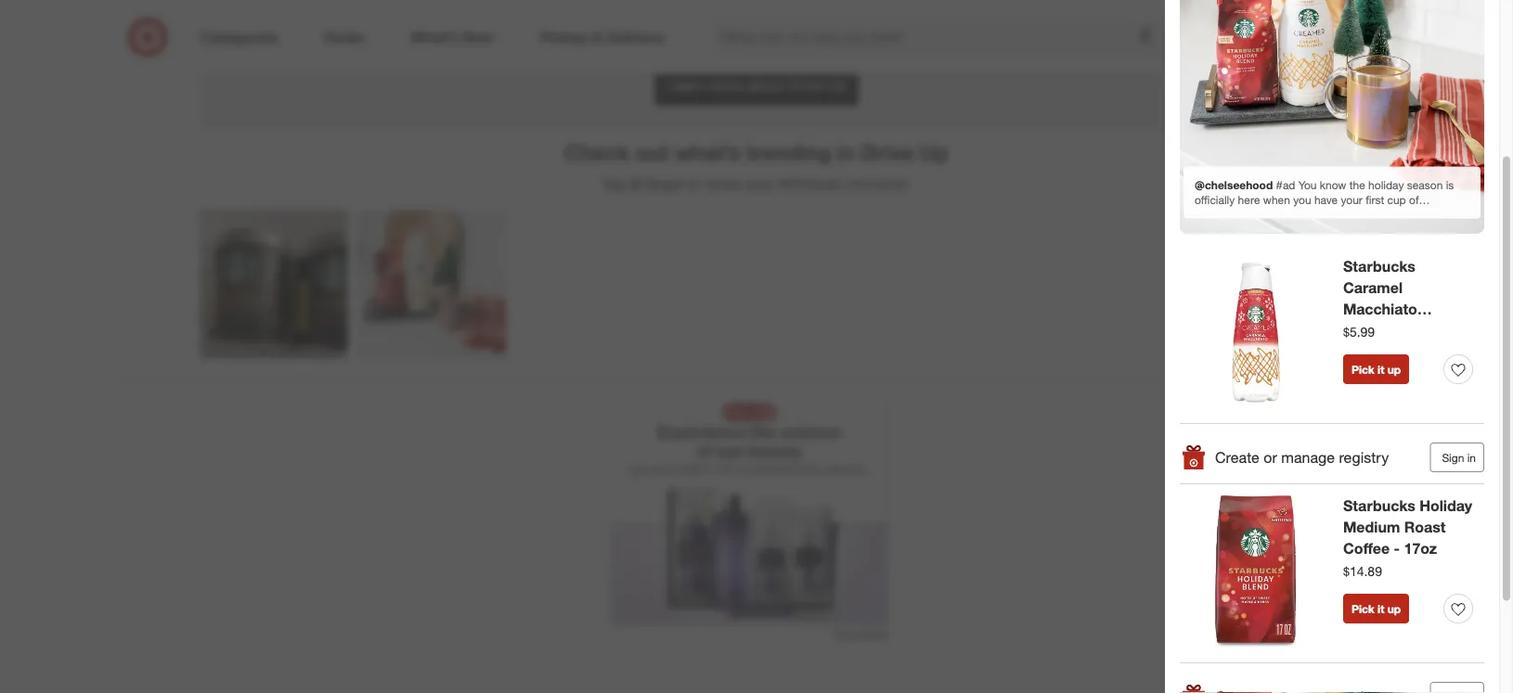 Task type: vqa. For each thing, say whether or not it's contained in the screenshot.
Macchiato
yes



Task type: describe. For each thing, give the bounding box(es) containing it.
sign in
[[1442, 451, 1476, 465]]

#driveup
[[778, 175, 841, 193]]

asked
[[723, 5, 799, 38]]

starbucks caramel macchiato creamer - 28 fl oz link
[[1343, 256, 1473, 339]]

check
[[565, 139, 629, 165]]

frequently asked questions
[[581, 5, 932, 38]]

check out what's trending in drive up
[[565, 139, 949, 165]]

starbucks for caramel
[[1343, 258, 1415, 276]]

questions
[[807, 5, 932, 38]]

sponsored
[[833, 627, 888, 641]]

create or manage registry
[[1215, 448, 1389, 467]]

starbucks holiday medium roast coffee - 17oz link
[[1343, 496, 1473, 559]]

trending
[[746, 139, 831, 165]]

moments.
[[845, 175, 911, 193]]

more
[[708, 76, 742, 94]]

learn
[[666, 76, 704, 94]]

it for -
[[1378, 363, 1384, 376]]

learn more about drive up link
[[654, 65, 859, 106]]

0 horizontal spatial user image by @chelseehood image
[[357, 210, 506, 359]]

sign
[[1442, 451, 1464, 465]]

$14.89
[[1343, 563, 1382, 579]]

0 horizontal spatial up
[[827, 76, 847, 94]]

to
[[687, 175, 700, 193]]

$5.99
[[1343, 324, 1375, 340]]

creamer
[[1343, 321, 1405, 339]]

roast
[[1404, 518, 1446, 536]]

manage
[[1281, 448, 1335, 467]]

starbucks caramel macchiato creamer - 28 fl oz
[[1343, 258, 1469, 339]]

learn more about drive up
[[666, 76, 847, 94]]

sign in button
[[1430, 443, 1484, 472]]

holiday
[[1419, 497, 1472, 515]]

coffee
[[1343, 539, 1390, 558]]

dialog containing starbucks caramel macchiato creamer - 28 fl oz
[[1165, 0, 1513, 693]]

oz
[[1452, 321, 1469, 339]]

frequently
[[581, 5, 716, 38]]

medium
[[1343, 518, 1400, 536]]

caramel
[[1343, 279, 1403, 297]]

pick for starbucks holiday medium roast coffee - 17oz
[[1352, 602, 1374, 616]]

@chelseehood link
[[1180, 0, 1484, 234]]

up for coffee
[[1387, 602, 1401, 616]]

create
[[1215, 448, 1260, 467]]

it for coffee
[[1378, 602, 1384, 616]]

search button
[[1158, 17, 1203, 61]]

pick it up for -
[[1352, 363, 1401, 376]]

1 vertical spatial drive
[[861, 139, 914, 165]]

advertisement region
[[610, 394, 888, 626]]



Task type: locate. For each thing, give the bounding box(es) containing it.
- left '17oz'
[[1394, 539, 1400, 558]]

0 vertical spatial pick
[[1352, 363, 1374, 376]]

0 vertical spatial -
[[1409, 321, 1415, 339]]

- inside starbucks holiday medium roast coffee - 17oz
[[1394, 539, 1400, 558]]

1 vertical spatial up
[[920, 139, 949, 165]]

up for -
[[1387, 363, 1401, 376]]

dialog
[[1165, 0, 1513, 693]]

pick it up button for coffee
[[1343, 594, 1409, 624]]

0 vertical spatial drive
[[789, 76, 823, 94]]

pick down $5.99
[[1352, 363, 1374, 376]]

pick
[[1352, 363, 1374, 376], [1352, 602, 1374, 616]]

@chelseehood button
[[1180, 0, 1484, 233]]

1 horizontal spatial up
[[920, 139, 949, 165]]

pick it up
[[1352, 363, 1401, 376], [1352, 602, 1401, 616]]

1 starbucks from the top
[[1343, 258, 1415, 276]]

registry
[[1339, 448, 1389, 467]]

0 vertical spatial up
[[827, 76, 847, 94]]

1 pick from the top
[[1352, 363, 1374, 376]]

starbucks up caramel
[[1343, 258, 1415, 276]]

2 pick it up button from the top
[[1343, 594, 1409, 624]]

2 starbucks from the top
[[1343, 497, 1415, 515]]

in right the sign
[[1467, 451, 1476, 465]]

0 horizontal spatial -
[[1394, 539, 1400, 558]]

0 vertical spatial up
[[1387, 363, 1401, 376]]

search
[[1158, 30, 1203, 48]]

pick down $14.89
[[1352, 602, 1374, 616]]

starbucks inside starbucks holiday medium roast coffee - 17oz
[[1343, 497, 1415, 515]]

pick it up button
[[1343, 355, 1409, 384], [1343, 594, 1409, 624]]

pick it up button down creamer on the top right
[[1343, 355, 1409, 384]]

it down $14.89
[[1378, 602, 1384, 616]]

1 up from the top
[[1387, 363, 1401, 376]]

2 it from the top
[[1378, 602, 1384, 616]]

1 vertical spatial pick
[[1352, 602, 1374, 616]]

24 link
[[1347, 17, 1388, 58]]

1 vertical spatial in
[[1467, 451, 1476, 465]]

0 horizontal spatial drive
[[789, 76, 823, 94]]

pick it up down creamer on the top right
[[1352, 363, 1401, 376]]

0 vertical spatial pick it up
[[1352, 363, 1401, 376]]

@target
[[629, 175, 683, 193]]

2 pick it up from the top
[[1352, 602, 1401, 616]]

your
[[745, 175, 774, 193]]

0 vertical spatial pick it up button
[[1343, 355, 1409, 384]]

in inside button
[[1467, 451, 1476, 465]]

user image by @chelseehood image
[[1180, 0, 1484, 233], [357, 210, 506, 359]]

it down creamer on the top right
[[1378, 363, 1384, 376]]

out
[[635, 139, 669, 165]]

pick it up button down $14.89
[[1343, 594, 1409, 624]]

17oz
[[1404, 539, 1437, 558]]

in
[[837, 139, 855, 165], [1467, 451, 1476, 465]]

@chelseehood
[[1195, 178, 1273, 192]]

-
[[1409, 321, 1415, 339], [1394, 539, 1400, 558]]

about
[[746, 76, 785, 94]]

1 horizontal spatial in
[[1467, 451, 1476, 465]]

up
[[827, 76, 847, 94], [920, 139, 949, 165]]

24
[[1370, 19, 1380, 31]]

0 horizontal spatial in
[[837, 139, 855, 165]]

0 vertical spatial it
[[1378, 363, 1384, 376]]

- left 28 in the right of the page
[[1409, 321, 1415, 339]]

what's
[[675, 139, 740, 165]]

1 vertical spatial it
[[1378, 602, 1384, 616]]

it
[[1378, 363, 1384, 376], [1378, 602, 1384, 616]]

1 horizontal spatial drive
[[861, 139, 914, 165]]

up down coffee
[[1387, 602, 1401, 616]]

1 horizontal spatial user image by @chelseehood image
[[1180, 0, 1484, 233]]

tag
[[602, 175, 625, 193]]

drive
[[789, 76, 823, 94], [861, 139, 914, 165]]

0 vertical spatial in
[[837, 139, 855, 165]]

1 vertical spatial up
[[1387, 602, 1401, 616]]

- inside the starbucks caramel macchiato creamer - 28 fl oz
[[1409, 321, 1415, 339]]

1 vertical spatial pick it up button
[[1343, 594, 1409, 624]]

What can we help you find? suggestions appear below search field
[[709, 17, 1171, 58]]

starbucks for holiday
[[1343, 497, 1415, 515]]

2 up from the top
[[1387, 602, 1401, 616]]

1 pick it up from the top
[[1352, 363, 1401, 376]]

28
[[1419, 321, 1435, 339]]

user image by @what_im_eatin_uk image
[[200, 210, 348, 359]]

in up 'moments.'
[[837, 139, 855, 165]]

share
[[705, 175, 741, 193]]

starbucks up "medium" on the bottom of the page
[[1343, 497, 1415, 515]]

up
[[1387, 363, 1401, 376], [1387, 602, 1401, 616]]

1 it from the top
[[1378, 363, 1384, 376]]

fl
[[1440, 321, 1448, 339]]

drive right about
[[789, 76, 823, 94]]

starbucks holiday medium roast coffee - 17oz
[[1343, 497, 1472, 558]]

1 horizontal spatial -
[[1409, 321, 1415, 339]]

drive up 'moments.'
[[861, 139, 914, 165]]

macchiato
[[1343, 300, 1417, 318]]

pick it up button for -
[[1343, 355, 1409, 384]]

2 pick from the top
[[1352, 602, 1374, 616]]

1 vertical spatial pick it up
[[1352, 602, 1401, 616]]

starbucks holiday medium roast coffee - 17oz image
[[1180, 496, 1332, 648]]

pick it up down $14.89
[[1352, 602, 1401, 616]]

starbucks
[[1343, 258, 1415, 276], [1343, 497, 1415, 515]]

starbucks inside the starbucks caramel macchiato creamer - 28 fl oz
[[1343, 258, 1415, 276]]

pick it up for coffee
[[1352, 602, 1401, 616]]

user image by @chelseehood image inside dialog
[[1180, 0, 1484, 233]]

1 vertical spatial -
[[1394, 539, 1400, 558]]

tag @target to share your #driveup moments.
[[602, 175, 911, 193]]

or
[[1264, 448, 1277, 467]]

up down creamer on the top right
[[1387, 363, 1401, 376]]

1 pick it up button from the top
[[1343, 355, 1409, 384]]

starbucks caramel macchiato creamer - 28 fl oz image
[[1180, 256, 1332, 408]]

1 vertical spatial starbucks
[[1343, 497, 1415, 515]]

0 vertical spatial starbucks
[[1343, 258, 1415, 276]]

pick for starbucks caramel macchiato creamer - 28 fl oz
[[1352, 363, 1374, 376]]



